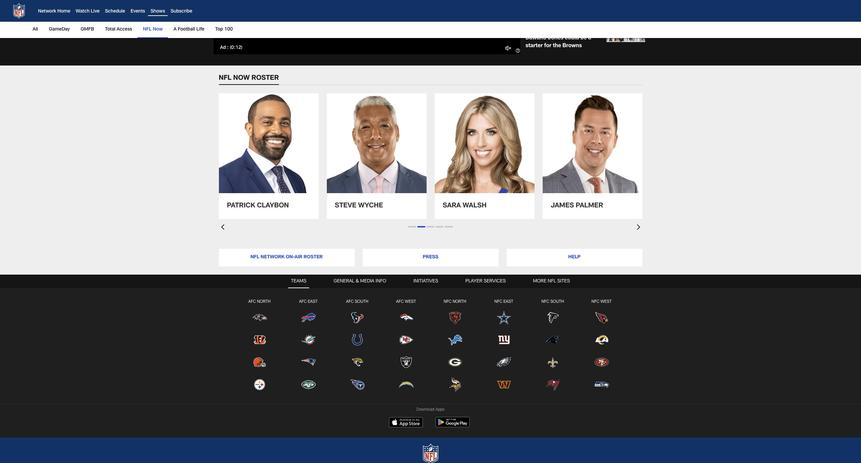 Task type: describe. For each thing, give the bounding box(es) containing it.
cincinnati bengals image
[[252, 333, 267, 348]]

wyche_steve_1400x1000 image
[[327, 93, 427, 193]]

air
[[295, 255, 303, 260]]

watch
[[76, 9, 90, 14]]

the
[[553, 43, 562, 49]]

sara walsh
[[443, 203, 487, 210]]

a football life link
[[171, 22, 207, 37]]

gmfb
[[81, 27, 94, 32]]

west for afc west
[[405, 300, 416, 304]]

watch live
[[76, 9, 100, 14]]

nfl network on-air roster link
[[219, 249, 355, 267]]

sam
[[542, 28, 553, 34]]

a football life
[[174, 27, 205, 32]]

top 100
[[215, 27, 233, 32]]

browns
[[563, 43, 582, 49]]

houston texans image
[[350, 310, 365, 325]]

south for afc south
[[355, 300, 369, 304]]

network home
[[38, 9, 70, 14]]

afc north
[[249, 300, 271, 304]]


[[505, 44, 512, 52]]

more nfl sites
[[533, 279, 570, 284]]

new england patriots image
[[301, 355, 316, 370]]

wyche
[[358, 203, 383, 210]]

ad : (0: 11 )
[[220, 45, 243, 50]]

ad
[[220, 45, 226, 50]]

now for nfl now
[[153, 27, 163, 32]]

gameday
[[49, 27, 70, 32]]

james
[[551, 203, 574, 210]]

chicago bears image
[[448, 310, 463, 325]]

gameday link
[[46, 22, 73, 37]]

shows link
[[151, 9, 165, 14]]

nfl now roster
[[219, 75, 279, 82]]

james_palmer_1400x1000 image
[[543, 93, 643, 193]]

patrick
[[227, 203, 255, 210]]

green bay packers image
[[448, 355, 463, 370]]

download on the apple store image
[[389, 418, 423, 428]]

download
[[417, 408, 435, 412]]

on-
[[286, 255, 295, 260]]

atlanta falcons image
[[546, 310, 561, 325]]

sites
[[558, 279, 570, 284]]

tennessee titans image
[[350, 377, 365, 392]]

north for afc north
[[257, 300, 271, 304]]

total access link
[[102, 22, 135, 37]]

north for nfc north
[[453, 300, 467, 304]]

east for afc east
[[308, 300, 318, 304]]

afc for afc west
[[397, 300, 404, 304]]

schedule link
[[105, 9, 125, 14]]

pittsburgh steelers image
[[252, 377, 267, 392]]

nfl now
[[143, 27, 163, 32]]

could
[[565, 36, 580, 41]]

total access
[[105, 27, 132, 32]]

top 100 link
[[213, 22, 236, 37]]

steve wyche
[[335, 203, 383, 210]]

west for nfc west
[[601, 300, 612, 304]]

banner containing network home
[[0, 0, 862, 38]]

11
[[236, 45, 241, 50]]

top
[[215, 27, 223, 32]]

denver broncos image
[[399, 310, 414, 325]]

for
[[545, 43, 552, 49]]

new york jets image
[[301, 377, 316, 392]]

initiatives button
[[411, 275, 441, 288]]

nfl for nfl network on-air roster
[[251, 255, 260, 260]]

network
[[261, 255, 285, 260]]

nfc for nfc north
[[444, 300, 452, 304]]

nfl for nfl now pff's sam monson: t dawand jones could be a starter for the browns
[[526, 22, 533, 26]]

detroit lions image
[[448, 333, 463, 348]]

 button
[[502, 41, 515, 54]]

subscribe
[[171, 9, 192, 14]]

seattle seahawks image
[[595, 377, 610, 392]]

network
[[38, 9, 56, 14]]

all
[[33, 27, 38, 32]]

press link
[[363, 249, 499, 267]]

headshot_author_sara walsh_2020 image
[[435, 93, 535, 193]]

nfc west
[[592, 300, 612, 304]]

east for nfc east
[[504, 300, 514, 304]]

home
[[57, 9, 70, 14]]

life
[[197, 27, 205, 32]]

shows
[[151, 9, 165, 14]]

football
[[178, 27, 195, 32]]

services
[[484, 279, 506, 284]]

player
[[466, 279, 483, 284]]

total
[[105, 27, 115, 32]]

cleveland browns image
[[252, 355, 267, 370]]

help link
[[507, 249, 643, 267]]

starter
[[526, 43, 543, 49]]

(0:
[[230, 45, 236, 50]]

nfc for nfc east
[[495, 300, 503, 304]]

dallas cowboys image
[[497, 310, 512, 325]]

a
[[589, 36, 592, 41]]

pff's
[[526, 28, 540, 34]]

)
[[241, 45, 243, 50]]

general & media info
[[334, 279, 387, 284]]

las vegas raiders image
[[399, 355, 414, 370]]

sara
[[443, 203, 461, 210]]

afc for afc south
[[346, 300, 354, 304]]



Task type: vqa. For each thing, say whether or not it's contained in the screenshot.
rightmost "Medical"
no



Task type: locate. For each thing, give the bounding box(es) containing it.
subscribe link
[[171, 9, 192, 14]]

now up 'pff's'
[[534, 22, 543, 26]]

los angeles rams image
[[595, 333, 610, 348]]

afc east
[[299, 300, 318, 304]]

info
[[376, 279, 387, 284]]

south up "houston texans" image
[[355, 300, 369, 304]]

monson:
[[555, 28, 577, 34]]

west
[[405, 300, 416, 304], [601, 300, 612, 304]]

nfl down events
[[143, 27, 152, 32]]

now
[[534, 22, 543, 26], [153, 27, 163, 32]]

claybon
[[257, 203, 289, 210]]

0 horizontal spatial west
[[405, 300, 416, 304]]

100
[[224, 27, 233, 32]]

schedule
[[105, 9, 125, 14]]

south up atlanta falcons image
[[551, 300, 564, 304]]

1 east from the left
[[308, 300, 318, 304]]

now inside nfl now pff's sam monson: t dawand jones could be a starter for the browns
[[534, 22, 543, 26]]

1 nfc from the left
[[444, 300, 452, 304]]

nfl for nfl now
[[143, 27, 152, 32]]

1 afc from the left
[[249, 300, 256, 304]]

los angeles chargers image
[[399, 377, 414, 392]]

2 east from the left
[[504, 300, 514, 304]]

apps
[[436, 408, 445, 412]]

nfl now pff's sam monson: t dawand jones could be a starter for the browns
[[526, 22, 592, 49]]

nfl for nfl now roster
[[219, 75, 232, 82]]

afc west
[[397, 300, 416, 304]]

3 afc from the left
[[346, 300, 354, 304]]

nfl network on-air roster
[[251, 255, 323, 260]]

north up 'chicago bears' icon
[[453, 300, 467, 304]]

james palmer
[[551, 203, 604, 210]]

new york giants image
[[497, 333, 512, 348]]

nfc east
[[495, 300, 514, 304]]

san francisco 49ers image
[[595, 355, 610, 370]]

east
[[308, 300, 318, 304], [504, 300, 514, 304]]

initiatives
[[414, 279, 439, 284]]

more nfl sites button
[[531, 275, 573, 288]]

nfc up atlanta falcons image
[[542, 300, 550, 304]]

tampa bay buccaneers image
[[546, 377, 561, 392]]

1 north from the left
[[257, 300, 271, 304]]

nfl left now
[[219, 75, 232, 82]]

nfc up 'chicago bears' icon
[[444, 300, 452, 304]]

afc up buffalo bills icon
[[299, 300, 307, 304]]

now
[[233, 75, 250, 82]]

dawand jones image
[[607, 20, 646, 42]]

nfl up 'pff's'
[[526, 22, 533, 26]]

west up denver broncos icon
[[405, 300, 416, 304]]

2 south from the left
[[551, 300, 564, 304]]

2 west from the left
[[601, 300, 612, 304]]

4 afc from the left
[[397, 300, 404, 304]]

dawand
[[526, 36, 547, 41]]

help
[[569, 255, 581, 260]]

afc for afc north
[[249, 300, 256, 304]]

jones
[[548, 36, 564, 41]]

north up baltimore ravens image on the bottom left
[[257, 300, 271, 304]]

afc up "houston texans" image
[[346, 300, 354, 304]]

roster
[[252, 75, 279, 82], [304, 255, 323, 260]]

network home link
[[38, 9, 70, 14]]

media
[[360, 279, 375, 284]]

1 west from the left
[[405, 300, 416, 304]]

download apps
[[417, 408, 445, 412]]

teams
[[291, 279, 307, 284]]

new orleans saints image
[[546, 355, 561, 370]]

1 horizontal spatial now
[[534, 22, 543, 26]]

north
[[257, 300, 271, 304], [453, 300, 467, 304]]

patrick claybon
[[227, 203, 289, 210]]

philadelphia eagles image
[[497, 355, 512, 370]]

jacksonville jaguars image
[[350, 355, 365, 370]]

arizona cardinals image
[[595, 310, 610, 325]]

nfl
[[526, 22, 533, 26], [143, 27, 152, 32], [219, 75, 232, 82], [251, 255, 260, 260], [548, 279, 557, 284]]

1 horizontal spatial west
[[601, 300, 612, 304]]

south for nfc south
[[551, 300, 564, 304]]

walsh
[[463, 203, 487, 210]]

live
[[91, 9, 100, 14]]

nfl inside banner
[[143, 27, 152, 32]]

roster inside footer
[[304, 255, 323, 260]]

2 nfc from the left
[[495, 300, 503, 304]]

0 horizontal spatial south
[[355, 300, 369, 304]]

1 vertical spatial roster
[[304, 255, 323, 260]]

down image
[[219, 225, 224, 230]]

navigation containing afc north
[[0, 288, 862, 400]]

nfc up dallas cowboys image
[[495, 300, 503, 304]]

nfc
[[444, 300, 452, 304], [495, 300, 503, 304], [542, 300, 550, 304], [592, 300, 600, 304]]

get it on google play image
[[433, 415, 472, 430]]

patrick_claybon_1400x1000 image
[[219, 93, 319, 193]]

watch live link
[[76, 9, 100, 14]]

events link
[[131, 9, 145, 14]]

nfl left network
[[251, 255, 260, 260]]

3 nfc from the left
[[542, 300, 550, 304]]

steve
[[335, 203, 357, 210]]

east up dallas cowboys image
[[504, 300, 514, 304]]

roster inside page main content "main content"
[[252, 75, 279, 82]]

down image
[[637, 225, 643, 230]]

1 horizontal spatial south
[[551, 300, 564, 304]]

general & media info button
[[331, 275, 389, 288]]

1 vertical spatial now
[[153, 27, 163, 32]]

&
[[356, 279, 359, 284]]

afc south
[[346, 300, 369, 304]]

east up buffalo bills icon
[[308, 300, 318, 304]]

afc up baltimore ravens image on the bottom left
[[249, 300, 256, 304]]

all link
[[33, 22, 41, 37]]

more
[[533, 279, 547, 284]]

gmfb link
[[78, 22, 97, 37]]

tab list
[[0, 275, 862, 404]]

now for nfl now pff's sam monson: t dawand jones could be a starter for the browns
[[534, 22, 543, 26]]

1 horizontal spatial north
[[453, 300, 467, 304]]

press
[[423, 255, 439, 260]]

carolina panthers image
[[546, 333, 561, 348]]

0 horizontal spatial roster
[[252, 75, 279, 82]]

0 vertical spatial now
[[534, 22, 543, 26]]

kansas city chiefs image
[[399, 333, 414, 348]]

footer containing nfl network on-air roster
[[0, 241, 862, 463]]

banner
[[0, 0, 862, 38]]

nfl inside button
[[548, 279, 557, 284]]

miami dolphins image
[[301, 333, 316, 348]]

events
[[131, 9, 145, 14]]

nfl now link
[[140, 22, 166, 37]]

nfc for nfc west
[[592, 300, 600, 304]]

buffalo bills image
[[301, 310, 316, 325]]

now inside nfl now link
[[153, 27, 163, 32]]

afc up denver broncos icon
[[397, 300, 404, 304]]

0 horizontal spatial now
[[153, 27, 163, 32]]

nfl shield image
[[11, 3, 27, 19]]

2 afc from the left
[[299, 300, 307, 304]]

nfl inside nfl now pff's sam monson: t dawand jones could be a starter for the browns
[[526, 22, 533, 26]]

4 nfc from the left
[[592, 300, 600, 304]]

nfl left sites
[[548, 279, 557, 284]]

tab list containing teams
[[0, 275, 862, 404]]

0 vertical spatial roster
[[252, 75, 279, 82]]

0 horizontal spatial north
[[257, 300, 271, 304]]

a
[[174, 27, 177, 32]]

general
[[334, 279, 355, 284]]

west up arizona cardinals icon
[[601, 300, 612, 304]]

afc for afc east
[[299, 300, 307, 304]]

nfc up arizona cardinals icon
[[592, 300, 600, 304]]

afc
[[249, 300, 256, 304], [299, 300, 307, 304], [346, 300, 354, 304], [397, 300, 404, 304]]

0 horizontal spatial east
[[308, 300, 318, 304]]

roster right air
[[304, 255, 323, 260]]

1 horizontal spatial east
[[504, 300, 514, 304]]

player services button
[[463, 275, 509, 288]]

footer
[[0, 241, 862, 463]]

minnesota vikings image
[[448, 377, 463, 392]]

2 north from the left
[[453, 300, 467, 304]]

1 horizontal spatial roster
[[304, 255, 323, 260]]

baltimore ravens image
[[252, 310, 267, 325]]

roster right now
[[252, 75, 279, 82]]

t
[[578, 28, 582, 34]]

volume mute element
[[505, 44, 512, 52]]

navigation
[[0, 288, 862, 400]]

washington commanders image
[[497, 377, 512, 392]]

:
[[227, 45, 229, 50]]

south
[[355, 300, 369, 304], [551, 300, 564, 304]]

now left a
[[153, 27, 163, 32]]

be
[[581, 36, 587, 41]]

access
[[117, 27, 132, 32]]

teams button
[[289, 275, 309, 288]]

1 south from the left
[[355, 300, 369, 304]]

page main content main content
[[0, 0, 862, 238]]

nfc for nfc south
[[542, 300, 550, 304]]

indianapolis colts image
[[350, 333, 365, 348]]



